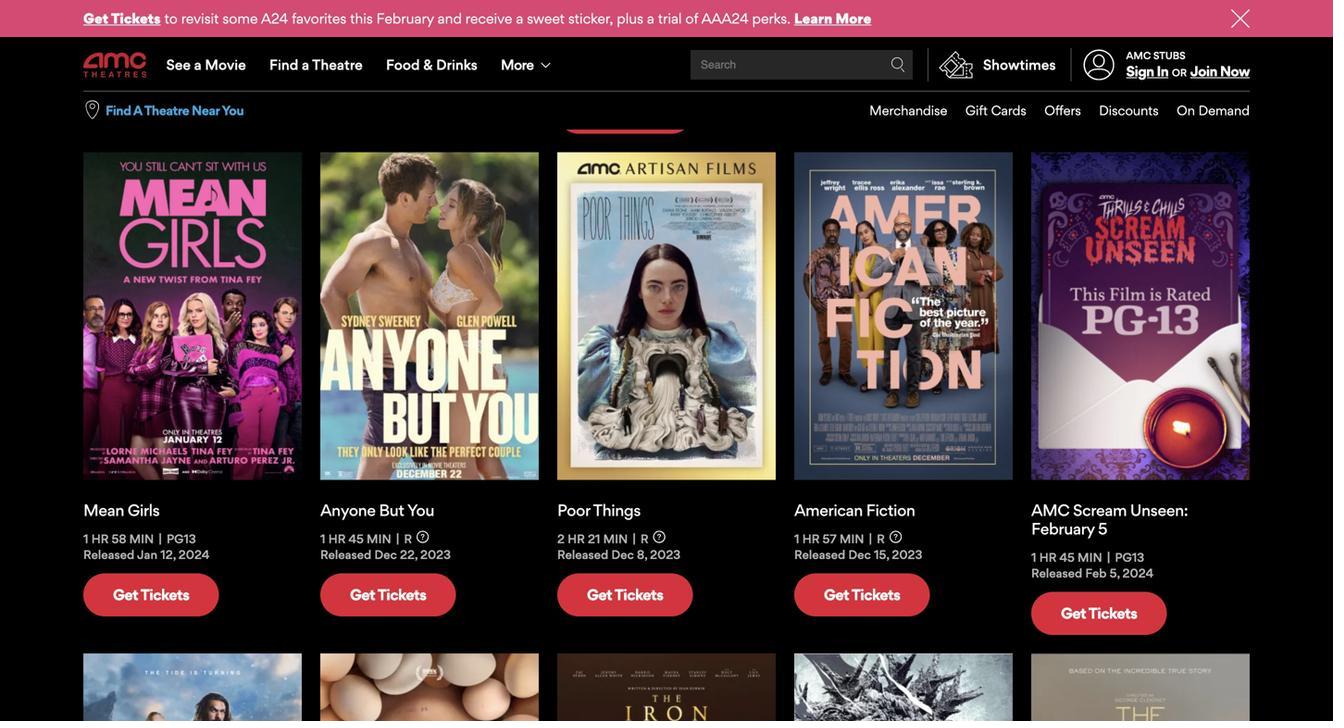 Task type: describe. For each thing, give the bounding box(es) containing it.
get tickets link for 2 hr 21 min button
[[558, 574, 693, 617]]

revisit
[[181, 10, 219, 27]]

1 hr 45 min button for anyone
[[320, 531, 392, 547]]

2023 inside pg released dec 15, 2023
[[892, 46, 923, 60]]

mean
[[83, 501, 124, 520]]

pg for 15,
[[878, 30, 895, 45]]

but
[[379, 501, 404, 520]]

r up food
[[404, 30, 412, 45]]

discounts
[[1100, 102, 1159, 119]]

poor things
[[558, 501, 641, 520]]

find a theatre near you button
[[106, 102, 244, 120]]

hr down the amc scream unseen: february 5
[[1040, 550, 1057, 565]]

hr down anyone
[[329, 532, 346, 546]]

stubs
[[1154, 49, 1186, 61]]

american fiction
[[795, 501, 916, 520]]

of
[[686, 10, 699, 27]]

get tickets for '2 hr 19 min' button
[[113, 84, 189, 103]]

on
[[1177, 102, 1196, 119]]

22, inside pg released dec 22, 2023
[[1111, 46, 1129, 60]]

more information about image up &
[[417, 30, 429, 42]]

pg released dec 22, 2023
[[1032, 30, 1162, 60]]

more information about image
[[654, 531, 666, 544]]

gift cards
[[966, 102, 1027, 119]]

a inside "link"
[[302, 56, 309, 73]]

min for amc's 1 hr 45 min button
[[1078, 550, 1103, 565]]

girls
[[128, 501, 160, 520]]

1 hr 58 min button
[[83, 531, 154, 547]]

food
[[386, 56, 420, 73]]

chosen:
[[588, 0, 647, 19]]

r button up &
[[404, 30, 429, 45]]

poor
[[558, 501, 590, 520]]

2024 for pg13 released jan 12, 2024
[[179, 547, 210, 562]]

trial
[[658, 10, 682, 27]]

sticker,
[[569, 10, 614, 27]]

things
[[593, 501, 641, 520]]

find for find a theatre
[[270, 56, 298, 73]]

min for '2 hr 19 min' button
[[130, 30, 154, 45]]

fiction
[[867, 501, 916, 520]]

see a movie
[[166, 56, 246, 73]]

showtimes link
[[928, 48, 1056, 82]]

and
[[438, 10, 462, 27]]

dec inside pg released dec 22, 2023
[[1086, 46, 1109, 60]]

min for 1 hr 58 min button
[[129, 532, 154, 546]]

released down anyone
[[320, 547, 372, 562]]

unseen:
[[1131, 501, 1189, 520]]

1 hr 45 min for anyone
[[320, 532, 392, 546]]

a
[[133, 102, 142, 119]]

get tickets for 1 hr 57 min button
[[824, 586, 901, 605]]

released inside pg released dec 22, 2023
[[1032, 46, 1083, 60]]

theatre for a
[[144, 102, 189, 119]]

8,
[[637, 547, 647, 562]]

0 vertical spatial february
[[377, 10, 434, 27]]

released dec 8, 2023
[[558, 547, 681, 562]]

21
[[588, 532, 601, 546]]

showtimes image
[[929, 48, 984, 82]]

1 hr 56 min
[[795, 30, 865, 45]]

2023 for anyone but you
[[421, 547, 451, 562]]

r button for poor things
[[641, 531, 666, 546]]

56
[[823, 30, 838, 45]]

released jan 12, 2024
[[320, 46, 447, 60]]

anyone but you link
[[320, 501, 539, 520]]

more inside button
[[501, 56, 534, 73]]

find for find a theatre near you
[[106, 102, 131, 119]]

min for top 1 hr 45 min button
[[367, 30, 392, 45]]

now
[[1221, 63, 1250, 80]]

2 hr 21 min
[[558, 532, 628, 546]]

dec inside pg released dec 15, 2023
[[849, 46, 871, 60]]

hr for 1 hr 31 min button
[[1040, 30, 1057, 45]]

released inside pg13 released feb 2, 2024
[[83, 46, 134, 60]]

theatre for a
[[312, 56, 363, 73]]

get for get tickets link for 2 hr 21 min button
[[587, 586, 612, 605]]

tickets for get tickets link corresponding to 1 hr 45 min button for anyone
[[378, 586, 426, 605]]

merchandise link
[[852, 92, 948, 129]]

or
[[1173, 67, 1188, 79]]

12, inside the pg13 released jan 12, 2024
[[160, 547, 176, 562]]

drinks
[[436, 56, 478, 73]]

sweet
[[527, 10, 565, 27]]

released down 2 hr 21 min button
[[558, 547, 609, 562]]

movie poster for aquaman and the lost kingdom image
[[83, 654, 302, 722]]

aaa24
[[702, 10, 749, 27]]

movie poster for the iron claw image
[[558, 654, 776, 722]]

get for get tickets link related to amc's 1 hr 45 min button
[[1062, 605, 1087, 623]]

get tickets link for amc's 1 hr 45 min button
[[1032, 593, 1167, 636]]

1 horizontal spatial more
[[836, 10, 872, 27]]

58
[[112, 532, 126, 546]]

1 hr 31 min
[[1032, 30, 1100, 45]]

1 hr 57 min button
[[795, 531, 865, 547]]

2 for 2 hr 19 min
[[83, 30, 91, 45]]

tickets for get tickets link associated with 1 hr 31 min button
[[1089, 84, 1138, 103]]

tickets for get tickets link for 2 hr 21 min button
[[615, 586, 664, 605]]

released down the this
[[320, 46, 372, 60]]

on demand link
[[1159, 92, 1250, 129]]

min for 1 hr 45 min button for anyone
[[367, 532, 392, 546]]

more information about image for american fiction
[[890, 531, 902, 544]]

min for 1 hr 57 min button
[[840, 532, 865, 546]]

2 hr 21 min button
[[558, 531, 628, 547]]

tickets for get tickets link related to 1 hr 58 min button
[[141, 586, 189, 605]]

2,
[[162, 46, 172, 60]]

user profile image
[[1073, 49, 1126, 80]]

get for get tickets link for '2 hr 19 min' button
[[113, 84, 138, 103]]

movie poster for anyone but you image
[[320, 152, 539, 480]]

get tickets link for '2 hr 19 min' button
[[83, 72, 219, 115]]

get up 2 hr 19 min
[[83, 10, 108, 27]]

offers link
[[1027, 92, 1082, 129]]

1 hr 58 min
[[83, 532, 154, 546]]

demand
[[1199, 102, 1250, 119]]

the chosen: season 4 episodes 1-3
[[558, 0, 715, 37]]

min for 1 hr 56 min button
[[841, 30, 865, 45]]

released down 1 hr 57 min button
[[795, 547, 846, 562]]

to
[[164, 10, 178, 27]]

see
[[166, 56, 191, 73]]

near
[[192, 102, 220, 119]]

hr for 1 hr 56 min button
[[803, 30, 820, 45]]

1 for 1 hr 45 min button for anyone
[[320, 532, 326, 546]]

this
[[350, 10, 373, 27]]

the chosen: season 4 episodes 1-3 link
[[558, 0, 776, 37]]

movie poster for scrambled image
[[320, 654, 539, 722]]

food & drinks link
[[375, 39, 489, 91]]

a left trial
[[647, 10, 655, 27]]

perks.
[[753, 10, 791, 27]]

tickets up 19
[[111, 10, 161, 27]]

hr for '2 hr 19 min' button
[[94, 30, 111, 45]]

february inside the amc scream unseen: february 5
[[1032, 519, 1095, 539]]

released inside pg released dec 15, 2023
[[795, 46, 846, 60]]

1 for 1 hr 56 min button
[[795, 30, 800, 45]]

learn more link
[[795, 10, 872, 27]]

movie
[[205, 56, 246, 73]]

see a movie link
[[155, 39, 258, 91]]

amc scream unseen: february 5 link
[[1032, 501, 1250, 539]]

get tickets for 1 hr 58 min button
[[113, 586, 189, 605]]

r button for american fiction
[[877, 531, 902, 546]]

hr down favorites
[[329, 30, 346, 45]]

pg13 released feb 2, 2024
[[83, 30, 206, 60]]

join
[[1191, 63, 1218, 80]]

pg13 for amc scream unseen: february 5
[[1116, 550, 1145, 565]]

the
[[558, 0, 585, 19]]

offers
[[1045, 102, 1082, 119]]

anyone but you
[[320, 501, 434, 520]]

pg13 released feb 5, 2024
[[1032, 550, 1154, 581]]

get tickets link for 1 hr 31 min button
[[1032, 72, 1167, 115]]

menu containing merchandise
[[852, 92, 1250, 129]]

movie poster for mean girls image
[[83, 152, 302, 480]]



Task type: locate. For each thing, give the bounding box(es) containing it.
sign in or join amc stubs element
[[1071, 39, 1250, 91]]

hr left 58
[[91, 532, 109, 546]]

jan down 1 hr 58 min button
[[137, 547, 158, 562]]

2 pg from the left
[[1113, 30, 1130, 45]]

movie poster for the boys in the boat image
[[1032, 654, 1250, 722]]

join now button
[[1191, 63, 1250, 80]]

1 inside 1 hr 58 min button
[[83, 532, 89, 546]]

you
[[222, 102, 244, 119], [407, 501, 434, 520]]

get tickets down released dec 15, 2023
[[824, 586, 901, 605]]

tickets for get tickets link related to amc's 1 hr 45 min button
[[1089, 605, 1138, 623]]

get tickets down submit search icon at right
[[824, 84, 901, 103]]

find left the a
[[106, 102, 131, 119]]

more information about image down fiction
[[890, 531, 902, 544]]

pg inside pg released dec 22, 2023
[[1113, 30, 1130, 45]]

get down user profile image
[[1062, 84, 1087, 103]]

0 vertical spatial 1 hr 45 min button
[[320, 29, 392, 45]]

0 vertical spatial pg13
[[167, 30, 196, 45]]

mean girls
[[83, 501, 160, 520]]

1 horizontal spatial 22,
[[1111, 46, 1129, 60]]

amc scream unseen: february 5
[[1032, 501, 1189, 539]]

more information about image
[[417, 30, 429, 42], [417, 531, 429, 544], [890, 531, 902, 544]]

you right near
[[222, 102, 244, 119]]

1 horizontal spatial theatre
[[312, 56, 363, 73]]

0 horizontal spatial more
[[501, 56, 534, 73]]

1 hr 45 min
[[320, 30, 392, 45], [320, 532, 392, 546], [1032, 550, 1103, 565]]

pg13 inside the pg13 released jan 12, 2024
[[167, 532, 196, 546]]

2024 inside the pg13 released jan 12, 2024
[[179, 547, 210, 562]]

tickets
[[111, 10, 161, 27], [141, 84, 189, 103], [378, 84, 426, 103], [852, 84, 901, 103], [1089, 84, 1138, 103], [141, 586, 189, 605], [378, 586, 426, 605], [615, 586, 664, 605], [852, 586, 901, 605], [1089, 605, 1138, 623]]

1 vertical spatial amc
[[1032, 501, 1070, 520]]

merchandise
[[870, 102, 948, 119]]

1 hr 45 min button down 5
[[1032, 550, 1103, 566]]

1 vertical spatial theatre
[[144, 102, 189, 119]]

tickets for get tickets link for '2 hr 19 min' button
[[141, 84, 189, 103]]

released down 1 hr 31 min button
[[1032, 46, 1083, 60]]

tickets for 1 hr 57 min button's get tickets link
[[852, 586, 901, 605]]

1 hr 57 min
[[795, 532, 865, 546]]

movie poster for american fiction image
[[795, 152, 1013, 480]]

min inside 2 hr 21 min button
[[604, 532, 628, 546]]

jan left &
[[374, 46, 395, 60]]

dec down 1 hr 57 min button
[[849, 547, 871, 562]]

amc inside the amc scream unseen: february 5
[[1032, 501, 1070, 520]]

min up released dec 15, 2023
[[840, 532, 865, 546]]

cards
[[992, 102, 1027, 119]]

feb for 2 hr 19 min
[[137, 46, 159, 60]]

1 inside 1 hr 31 min button
[[1032, 30, 1037, 45]]

pg up submit search icon at right
[[878, 30, 895, 45]]

gift
[[966, 102, 988, 119]]

0 horizontal spatial theatre
[[144, 102, 189, 119]]

get tickets link for 1 hr 45 min button for anyone
[[320, 574, 456, 617]]

receive
[[466, 10, 513, 27]]

american fiction link
[[795, 501, 1013, 520]]

0 vertical spatial theatre
[[312, 56, 363, 73]]

get for get tickets link corresponding to 1 hr 45 min button for anyone
[[350, 586, 375, 605]]

0 vertical spatial 1 hr 45 min
[[320, 30, 392, 45]]

2023 down 'american fiction' link
[[892, 547, 923, 562]]

dec down 1 hr 31 min button
[[1086, 46, 1109, 60]]

get for get tickets link for top 1 hr 45 min button
[[350, 84, 375, 103]]

find down a24 on the left top of page
[[270, 56, 298, 73]]

1 horizontal spatial feb
[[1086, 566, 1107, 581]]

sign in button
[[1127, 63, 1169, 80]]

get for get tickets link related to 1 hr 58 min button
[[113, 586, 138, 605]]

1 hr 45 min for amc
[[1032, 550, 1103, 565]]

0 horizontal spatial february
[[377, 10, 434, 27]]

1 horizontal spatial find
[[270, 56, 298, 73]]

45
[[349, 30, 364, 45], [349, 532, 364, 546], [1060, 550, 1075, 565]]

2024 inside pg13 released feb 2, 2024
[[175, 46, 206, 60]]

15, down fiction
[[874, 547, 889, 562]]

1 for 1 hr 57 min button
[[795, 532, 800, 546]]

hr for 2 hr 21 min button
[[568, 532, 585, 546]]

released dec 22, 2023
[[320, 547, 451, 562]]

february up released jan 12, 2024
[[377, 10, 434, 27]]

february
[[377, 10, 434, 27], [1032, 519, 1095, 539]]

feb for 1 hr 45 min
[[1086, 566, 1107, 581]]

min up released dec 8, 2023
[[604, 532, 628, 546]]

1 horizontal spatial 2
[[558, 532, 565, 546]]

1 down learn
[[795, 30, 800, 45]]

0 horizontal spatial feb
[[137, 46, 159, 60]]

movie poster for godzilla minus one minus color image
[[795, 654, 1013, 722]]

more information about image down anyone but you link at the left of page
[[417, 531, 429, 544]]

1 vertical spatial more
[[501, 56, 534, 73]]

15, inside pg released dec 15, 2023
[[874, 46, 889, 60]]

movie poster for poor things image
[[558, 152, 776, 480]]

pg13 inside pg13 released feb 2, 2024
[[167, 30, 196, 45]]

mean girls link
[[83, 501, 302, 520]]

get tickets link for 1 hr 56 min button
[[795, 72, 930, 115]]

1 vertical spatial 2
[[558, 532, 565, 546]]

2 hr 19 min button
[[83, 29, 154, 45]]

r button down anyone but you link at the left of page
[[404, 531, 429, 546]]

poor things link
[[558, 501, 776, 520]]

r button for anyone but you
[[404, 531, 429, 546]]

1 hr 31 min button
[[1032, 29, 1100, 45]]

1 down anyone
[[320, 532, 326, 546]]

released down 1 hr 58 min button
[[83, 547, 134, 562]]

2023 down more information about icon
[[650, 547, 681, 562]]

get tickets down the "see"
[[113, 84, 189, 103]]

find inside button
[[106, 102, 131, 119]]

57
[[823, 532, 837, 546]]

favorites
[[292, 10, 347, 27]]

get tickets for 1 hr 31 min button
[[1062, 84, 1138, 103]]

2024
[[175, 46, 206, 60], [416, 46, 447, 60], [179, 547, 210, 562], [1123, 566, 1154, 581]]

15, left submit search icon at right
[[874, 46, 889, 60]]

12,
[[398, 46, 413, 60], [160, 547, 176, 562]]

1 horizontal spatial you
[[407, 501, 434, 520]]

1 vertical spatial 12,
[[160, 547, 176, 562]]

you inside button
[[222, 102, 244, 119]]

0 vertical spatial you
[[222, 102, 244, 119]]

0 vertical spatial more
[[836, 10, 872, 27]]

a down favorites
[[302, 56, 309, 73]]

0 horizontal spatial 22,
[[400, 547, 418, 562]]

released down '2 hr 19 min' button
[[83, 46, 134, 60]]

featured
[[83, 57, 242, 102]]

45 down anyone
[[349, 532, 364, 546]]

released
[[83, 46, 134, 60], [320, 46, 372, 60], [795, 46, 846, 60], [1032, 46, 1083, 60], [83, 547, 134, 562], [320, 547, 372, 562], [558, 547, 609, 562], [795, 547, 846, 562], [1032, 566, 1083, 581]]

more down receive
[[501, 56, 534, 73]]

hr for 1 hr 58 min button
[[91, 532, 109, 546]]

min right 56
[[841, 30, 865, 45]]

menu containing more
[[83, 39, 1250, 91]]

get tickets for 2 hr 21 min button
[[587, 586, 664, 605]]

2024 inside pg13 released feb 5, 2024
[[1123, 566, 1154, 581]]

dec for poor things
[[612, 547, 634, 562]]

tickets down 8,
[[615, 586, 664, 605]]

1 vertical spatial 45
[[349, 532, 364, 546]]

1 15, from the top
[[874, 46, 889, 60]]

get down the pg13 released jan 12, 2024
[[113, 586, 138, 605]]

get down pg13 released feb 2, 2024
[[113, 84, 138, 103]]

2 for 2 hr 21 min
[[558, 532, 565, 546]]

0 horizontal spatial find
[[106, 102, 131, 119]]

&
[[424, 56, 433, 73]]

1 for 1 hr 31 min button
[[1032, 30, 1037, 45]]

0 vertical spatial menu
[[83, 39, 1250, 91]]

1 pg from the left
[[878, 30, 895, 45]]

find a theatre near you
[[106, 102, 244, 119]]

1 down the amc scream unseen: february 5
[[1032, 550, 1037, 565]]

15,
[[874, 46, 889, 60], [874, 547, 889, 562]]

1 hr 45 min down anyone
[[320, 532, 392, 546]]

1 left 58
[[83, 532, 89, 546]]

episodes
[[558, 17, 622, 37]]

1 hr 56 min button
[[795, 29, 865, 45]]

1 hr 45 min down 5
[[1032, 550, 1103, 565]]

1 vertical spatial 1 hr 45 min button
[[320, 531, 392, 547]]

menu down showtimes on the top of page
[[852, 92, 1250, 129]]

0 horizontal spatial jan
[[137, 547, 158, 562]]

2 vertical spatial 1 hr 45 min button
[[1032, 550, 1103, 566]]

feb left 5,
[[1086, 566, 1107, 581]]

pg up user profile image
[[1113, 30, 1130, 45]]

1 horizontal spatial jan
[[374, 46, 395, 60]]

22, down but
[[400, 547, 418, 562]]

pg inside pg released dec 15, 2023
[[878, 30, 895, 45]]

menu
[[83, 39, 1250, 91], [852, 92, 1250, 129]]

1 inside 1 hr 56 min button
[[795, 30, 800, 45]]

2023 inside pg released dec 22, 2023
[[1132, 46, 1162, 60]]

a right the "see"
[[194, 56, 202, 73]]

more information about image for anyone but you
[[417, 531, 429, 544]]

more button
[[489, 39, 567, 91]]

get down released dec 22, 2023
[[350, 586, 375, 605]]

get tickets link for top 1 hr 45 min button
[[320, 72, 456, 115]]

jan
[[374, 46, 395, 60], [137, 547, 158, 562]]

find inside "link"
[[270, 56, 298, 73]]

amc stubs sign in or join now
[[1127, 49, 1250, 80]]

22, up sign
[[1111, 46, 1129, 60]]

tickets down user profile image
[[1089, 84, 1138, 103]]

get for 1 hr 57 min button's get tickets link
[[824, 586, 850, 605]]

1
[[320, 30, 326, 45], [795, 30, 800, 45], [1032, 30, 1037, 45], [83, 532, 89, 546], [320, 532, 326, 546], [795, 532, 800, 546], [1032, 550, 1037, 565]]

2 left 19
[[83, 30, 91, 45]]

0 vertical spatial 45
[[349, 30, 364, 45]]

1 hr 45 min down the this
[[320, 30, 392, 45]]

5
[[1099, 519, 1108, 539]]

1 vertical spatial 22,
[[400, 547, 418, 562]]

get for get tickets link associated with 1 hr 31 min button
[[1062, 84, 1087, 103]]

min for 1 hr 31 min button
[[1075, 30, 1100, 45]]

feb inside pg13 released feb 5, 2024
[[1086, 566, 1107, 581]]

5,
[[1110, 566, 1120, 581]]

45 down the this
[[349, 30, 364, 45]]

pg13 up 5,
[[1116, 550, 1145, 565]]

sign
[[1127, 63, 1155, 80]]

amc inside amc stubs sign in or join now
[[1127, 49, 1152, 61]]

pg13 down to on the left top
[[167, 30, 196, 45]]

min inside 1 hr 31 min button
[[1075, 30, 1100, 45]]

2023 for poor things
[[650, 547, 681, 562]]

2023 left showtimes image
[[892, 46, 923, 60]]

min inside 1 hr 57 min button
[[840, 532, 865, 546]]

scream
[[1074, 501, 1127, 520]]

1 hr 45 min button for amc
[[1032, 550, 1103, 566]]

0 vertical spatial 15,
[[874, 46, 889, 60]]

pg for 22,
[[1113, 30, 1130, 45]]

hr for 1 hr 57 min button
[[803, 532, 820, 546]]

min for 2 hr 21 min button
[[604, 532, 628, 546]]

submit search icon image
[[891, 57, 906, 72]]

2 hr 19 min
[[83, 30, 154, 45]]

cookie consent banner dialog
[[0, 651, 1334, 722]]

get
[[83, 10, 108, 27], [113, 84, 138, 103], [350, 84, 375, 103], [824, 84, 850, 103], [1062, 84, 1087, 103], [113, 586, 138, 605], [350, 586, 375, 605], [587, 586, 612, 605], [824, 586, 850, 605], [1062, 605, 1087, 623]]

1 vertical spatial jan
[[137, 547, 158, 562]]

tickets for get tickets link for top 1 hr 45 min button
[[378, 84, 426, 103]]

2 vertical spatial 45
[[1060, 550, 1075, 565]]

find a theatre link
[[258, 39, 375, 91]]

2 vertical spatial pg13
[[1116, 550, 1145, 565]]

min up released jan 12, 2024
[[367, 30, 392, 45]]

search the AMC website text field
[[698, 58, 891, 72]]

0 vertical spatial jan
[[374, 46, 395, 60]]

get down released dec 8, 2023
[[587, 586, 612, 605]]

learn
[[795, 10, 833, 27]]

0 horizontal spatial you
[[222, 102, 244, 119]]

1 vertical spatial 1 hr 45 min
[[320, 532, 392, 546]]

hr
[[94, 30, 111, 45], [329, 30, 346, 45], [803, 30, 820, 45], [1040, 30, 1057, 45], [91, 532, 109, 546], [329, 532, 346, 546], [568, 532, 585, 546], [803, 532, 820, 546], [1040, 550, 1057, 565]]

get tickets for 1 hr 56 min button
[[824, 84, 901, 103]]

0 horizontal spatial amc
[[1032, 501, 1070, 520]]

2024 for pg13 released feb 5, 2024
[[1123, 566, 1154, 581]]

1 horizontal spatial february
[[1032, 519, 1095, 539]]

min right 19
[[130, 30, 154, 45]]

dec for anyone but you
[[375, 547, 397, 562]]

plus
[[617, 10, 644, 27]]

menu down 3 on the top left
[[83, 39, 1250, 91]]

released inside the pg13 released jan 12, 2024
[[83, 547, 134, 562]]

pg13 down mean girls link
[[167, 532, 196, 546]]

tickets down 5,
[[1089, 605, 1138, 623]]

1 inside 1 hr 57 min button
[[795, 532, 800, 546]]

1 vertical spatial feb
[[1086, 566, 1107, 581]]

amc left scream
[[1032, 501, 1070, 520]]

get tickets link
[[83, 10, 161, 27], [83, 72, 219, 115], [320, 72, 456, 115], [795, 72, 930, 115], [1032, 72, 1167, 115], [83, 574, 219, 617], [320, 574, 456, 617], [558, 574, 693, 617], [795, 574, 930, 617], [1032, 593, 1167, 636]]

get tickets down released dec 22, 2023
[[350, 586, 426, 605]]

tickets down released dec 15, 2023
[[852, 586, 901, 605]]

on demand
[[1177, 102, 1250, 119]]

2023 up the sign in 'button'
[[1132, 46, 1162, 60]]

0 vertical spatial 12,
[[398, 46, 413, 60]]

get tickets to revisit some a24 favorites this february and receive a sweet sticker, plus a trial of aaa24 perks. learn more
[[83, 10, 872, 27]]

anyone
[[320, 501, 376, 520]]

0 horizontal spatial pg
[[878, 30, 895, 45]]

1 hr 45 min button down the this
[[320, 29, 392, 45]]

2023 for american fiction
[[892, 547, 923, 562]]

dec for american fiction
[[849, 547, 871, 562]]

2024 for pg13 released feb 2, 2024
[[175, 46, 206, 60]]

2 down poor
[[558, 532, 565, 546]]

pg13 for mean girls
[[167, 532, 196, 546]]

3
[[638, 17, 648, 37]]

2 vertical spatial 1 hr 45 min
[[1032, 550, 1103, 565]]

amc for amc scream unseen: february 5
[[1032, 501, 1070, 520]]

r up released dec 15, 2023
[[877, 532, 885, 546]]

get tickets link for 1 hr 58 min button
[[83, 574, 219, 617]]

amc logo image
[[83, 52, 148, 77], [83, 52, 148, 77]]

1 for top 1 hr 45 min button
[[320, 30, 326, 45]]

get tickets down food
[[350, 84, 426, 103]]

featured movies
[[83, 57, 377, 102]]

hr left 56
[[803, 30, 820, 45]]

min inside '2 hr 19 min' button
[[130, 30, 154, 45]]

r for poor things
[[641, 532, 649, 546]]

dec down but
[[375, 547, 397, 562]]

pg13 inside pg13 released feb 5, 2024
[[1116, 550, 1145, 565]]

31
[[1060, 30, 1073, 45]]

get tickets link for 1 hr 57 min button
[[795, 574, 930, 617]]

1 for 1 hr 58 min button
[[83, 532, 89, 546]]

1 horizontal spatial amc
[[1127, 49, 1152, 61]]

get tickets for 1 hr 45 min button for anyone
[[350, 586, 426, 605]]

theatre inside find a theatre "link"
[[312, 56, 363, 73]]

pg13
[[167, 30, 196, 45], [167, 532, 196, 546], [1116, 550, 1145, 565]]

1 horizontal spatial pg
[[1113, 30, 1130, 45]]

released dec 15, 2023
[[795, 547, 923, 562]]

12, down mean girls link
[[160, 547, 176, 562]]

theatre inside find a theatre near you button
[[144, 102, 189, 119]]

min inside 1 hr 56 min button
[[841, 30, 865, 45]]

2023
[[892, 46, 923, 60], [1132, 46, 1162, 60], [421, 547, 451, 562], [650, 547, 681, 562], [892, 547, 923, 562]]

movie poster for amc scream unseen: february 5 image
[[1032, 152, 1250, 480]]

min up released dec 22, 2023
[[367, 532, 392, 546]]

get tickets down released dec 8, 2023
[[587, 586, 664, 605]]

amc up sign
[[1127, 49, 1152, 61]]

2023 down anyone but you link at the left of page
[[421, 547, 451, 562]]

r for american fiction
[[877, 532, 885, 546]]

0 horizontal spatial 2
[[83, 30, 91, 45]]

get tickets down 5,
[[1062, 605, 1138, 623]]

find
[[270, 56, 298, 73], [106, 102, 131, 119]]

get for get tickets link associated with 1 hr 56 min button
[[824, 84, 850, 103]]

min inside 1 hr 58 min button
[[129, 532, 154, 546]]

0 vertical spatial 22,
[[1111, 46, 1129, 60]]

dec left 8,
[[612, 547, 634, 562]]

food & drinks
[[386, 56, 478, 73]]

1 vertical spatial you
[[407, 501, 434, 520]]

0 horizontal spatial 12,
[[160, 547, 176, 562]]

showtimes
[[984, 56, 1056, 73]]

1 horizontal spatial 12,
[[398, 46, 413, 60]]

get tickets for top 1 hr 45 min button
[[350, 84, 426, 103]]

min
[[130, 30, 154, 45], [367, 30, 392, 45], [841, 30, 865, 45], [1075, 30, 1100, 45], [129, 532, 154, 546], [367, 532, 392, 546], [604, 532, 628, 546], [840, 532, 865, 546], [1078, 550, 1103, 565]]

1 for amc's 1 hr 45 min button
[[1032, 550, 1037, 565]]

r up released dec 22, 2023
[[404, 532, 412, 546]]

45 for amc
[[1060, 550, 1075, 565]]

tickets for get tickets link associated with 1 hr 56 min button
[[852, 84, 901, 103]]

get tickets down user profile image
[[1062, 84, 1138, 103]]

season
[[651, 0, 702, 19]]

0 vertical spatial amc
[[1127, 49, 1152, 61]]

pg13 released jan 12, 2024
[[83, 532, 210, 562]]

0 vertical spatial 2
[[83, 30, 91, 45]]

dec down 1 hr 56 min button
[[849, 46, 871, 60]]

1 vertical spatial pg13
[[167, 532, 196, 546]]

feb inside pg13 released feb 2, 2024
[[137, 46, 159, 60]]

r for anyone but you
[[404, 532, 412, 546]]

1 vertical spatial menu
[[852, 92, 1250, 129]]

tickets down the "see"
[[141, 84, 189, 103]]

1 vertical spatial 15,
[[874, 547, 889, 562]]

hr left 19
[[94, 30, 111, 45]]

0 vertical spatial feb
[[137, 46, 159, 60]]

4
[[705, 0, 715, 19]]

jan inside the pg13 released jan 12, 2024
[[137, 547, 158, 562]]

0 vertical spatial find
[[270, 56, 298, 73]]

45 for anyone
[[349, 532, 364, 546]]

a24
[[261, 10, 288, 27]]

get tickets for amc's 1 hr 45 min button
[[1062, 605, 1138, 623]]

1 vertical spatial february
[[1032, 519, 1095, 539]]

more up pg released dec 15, 2023
[[836, 10, 872, 27]]

some
[[223, 10, 258, 27]]

19
[[114, 30, 127, 45]]

released inside pg13 released feb 5, 2024
[[1032, 566, 1083, 581]]

get down search the amc website text box
[[824, 84, 850, 103]]

amc for amc stubs sign in or join now
[[1127, 49, 1152, 61]]

2 15, from the top
[[874, 547, 889, 562]]

a left sweet
[[516, 10, 524, 27]]

get down released dec 15, 2023
[[824, 586, 850, 605]]

get down released jan 12, 2024
[[350, 84, 375, 103]]

45 down the amc scream unseen: february 5
[[1060, 550, 1075, 565]]

hr left 31
[[1040, 30, 1057, 45]]

tickets down released dec 22, 2023
[[378, 586, 426, 605]]

1 vertical spatial find
[[106, 102, 131, 119]]

pg released dec 15, 2023
[[795, 30, 923, 60]]



Task type: vqa. For each thing, say whether or not it's contained in the screenshot.


